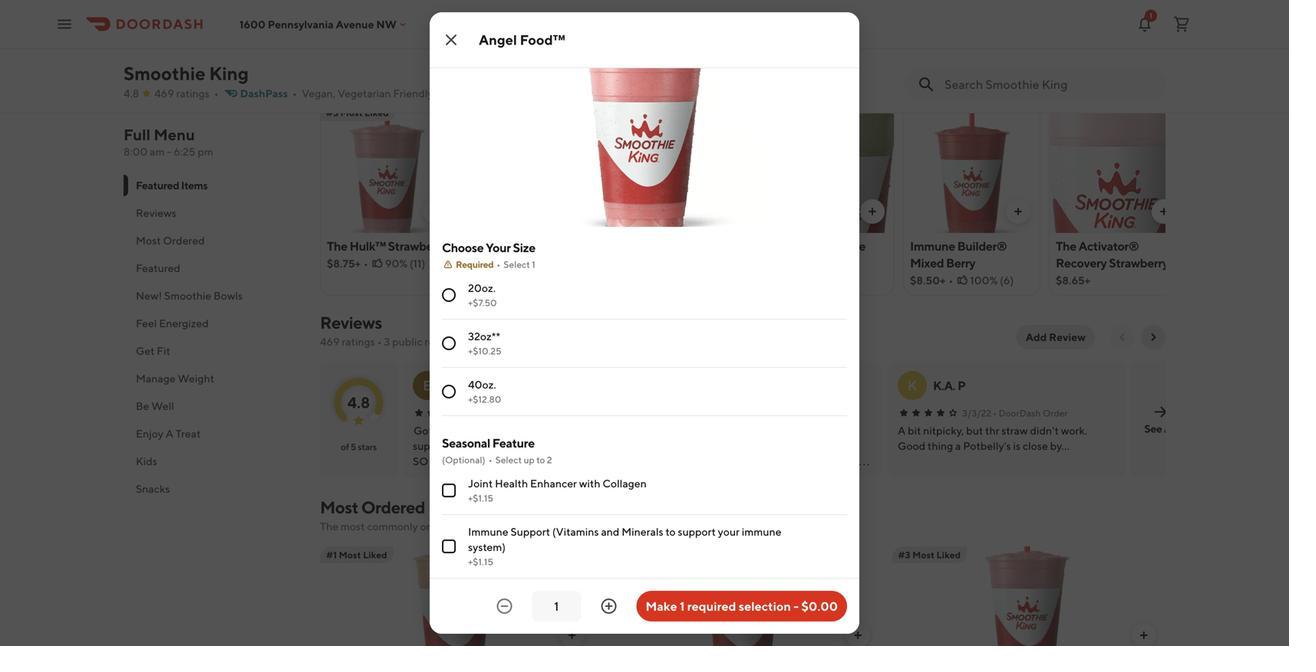 Task type: vqa. For each thing, say whether or not it's contained in the screenshot.
With
yes



Task type: describe. For each thing, give the bounding box(es) containing it.
$7
[[580, 4, 595, 20]]

mango
[[801, 239, 839, 254]]

1 vertical spatial vegetarian
[[338, 87, 391, 100]]

see more button
[[124, 51, 301, 76]]

dashpass •
[[240, 87, 297, 100]]

0 horizontal spatial the hulk™ strawberry image
[[321, 104, 457, 233]]

items
[[461, 521, 488, 533]]

most inside button
[[136, 234, 161, 247]]

• inside the seasonal feature (optional) • select up to 2
[[488, 455, 492, 466]]

emily
[[448, 379, 478, 393]]

snacks button
[[124, 476, 302, 503]]

0 vertical spatial peanut power plus™ image
[[467, 104, 602, 233]]

$8.50+ for peanut power plus™
[[473, 257, 508, 270]]

your inside immune support (vitamins and minerals to support your immune system) +$1.15
[[718, 526, 740, 539]]

0 horizontal spatial 4.8
[[124, 87, 139, 100]]

get fit button
[[124, 338, 302, 365]]

reviews 469 ratings • 3 public reviews
[[320, 313, 461, 348]]

doordash for k
[[999, 408, 1041, 419]]

the hulk™ strawberry
[[327, 239, 447, 254]]

1 vertical spatial peanut power plus™ image
[[320, 547, 594, 647]]

immune builder® mixed berry
[[910, 239, 1007, 270]]

3 add item to cart image from the left
[[721, 206, 733, 218]]

• right dashpass
[[293, 87, 297, 100]]

make
[[646, 600, 677, 614]]

pricing
[[124, 30, 158, 43]]

immune for immune builder® mixed berry
[[910, 239, 955, 254]]

ordered for most ordered
[[163, 234, 205, 247]]

2 • doordash order from the left
[[756, 408, 831, 419]]

20oz.
[[468, 282, 496, 295]]

stars
[[358, 442, 377, 453]]

to inside immune support (vitamins and minerals to support your immune system) +$1.15
[[666, 526, 676, 539]]

469 ratings •
[[154, 87, 219, 100]]

1 vertical spatial #3
[[898, 550, 910, 561]]

new! smoothie bowls
[[136, 290, 243, 302]]

on
[[468, 4, 484, 20]]

1 inside choose your size 'group'
[[532, 259, 535, 270]]

add
[[1026, 331, 1047, 344]]

emily s
[[448, 379, 488, 393]]

nw
[[376, 18, 397, 31]]

0 horizontal spatial vegan,
[[150, 9, 184, 21]]

reviews for reviews
[[136, 207, 176, 219]]

#1 most liked
[[326, 550, 387, 561]]

order,
[[542, 4, 577, 20]]

dashpass
[[240, 87, 288, 100]]

1 vertical spatial vegan,
[[302, 87, 335, 100]]

1 vertical spatial featured items
[[136, 179, 208, 192]]

plus™
[[551, 239, 585, 254]]

a
[[366, 4, 373, 20]]

see all link
[[1131, 362, 1190, 478]]

immune
[[742, 526, 781, 539]]

food™
[[520, 31, 565, 48]]

new!
[[136, 290, 162, 302]]

order for e
[[558, 408, 583, 419]]

1 inside button
[[1149, 11, 1152, 20]]

• inside reviews 469 ratings • 3 public reviews
[[377, 336, 382, 348]]

100% (6)
[[970, 274, 1014, 287]]

reviews for reviews 469 ratings • 3 public reviews
[[320, 313, 382, 333]]

enhancer
[[530, 478, 577, 490]]

size
[[513, 241, 535, 255]]

k
[[908, 378, 917, 394]]

• inside choose your size 'group'
[[497, 259, 501, 270]]

0 items, open order cart image
[[1172, 15, 1191, 33]]

1 horizontal spatial featured items
[[320, 75, 449, 97]]

support
[[511, 526, 550, 539]]

manage weight
[[136, 373, 214, 385]]

0 vertical spatial 469
[[154, 87, 174, 100]]

• right $$
[[141, 9, 145, 21]]

1600 pennsylvania avenue nw
[[239, 18, 397, 31]]

and inside immune support (vitamins and minerals to support your immune system) +$1.15
[[601, 526, 619, 539]]

snacks
[[136, 483, 170, 496]]

2 order from the left
[[806, 408, 831, 419]]

up
[[524, 455, 535, 466]]

1 horizontal spatial friendly
[[393, 87, 433, 100]]

0 horizontal spatial #3 most liked
[[326, 107, 389, 118]]

avenue
[[336, 18, 374, 31]]

1 vertical spatial featured
[[136, 179, 179, 192]]

1 vertical spatial #3 most liked
[[898, 550, 961, 561]]

none radio inside choose your size 'group'
[[442, 289, 456, 302]]

0 horizontal spatial #3
[[326, 107, 339, 118]]

pricing & fees button
[[124, 29, 207, 45]]

- for 1
[[794, 600, 799, 614]]

delivery
[[395, 4, 444, 20]]

required
[[687, 600, 736, 614]]

ratings inside reviews 469 ratings • 3 public reviews
[[342, 336, 375, 348]]

order for k
[[1043, 408, 1068, 419]]

feature
[[492, 436, 535, 451]]

berry
[[946, 256, 975, 270]]

manage
[[136, 373, 176, 385]]

the activator® recovery strawberry banana image
[[1050, 104, 1185, 233]]

s
[[481, 379, 488, 393]]

close angel food™ image
[[442, 31, 460, 49]]

collagen
[[603, 478, 647, 490]]

angel food™ dialog
[[430, 5, 859, 647]]

• right 2/25/22
[[756, 408, 760, 419]]

peanut
[[473, 239, 512, 254]]

none checkbox inside the seasonal feature "group"
[[442, 540, 456, 554]]

a
[[166, 428, 173, 440]]

smoothie inside new! smoothie bowls button
[[164, 290, 211, 302]]

joint health enhancer with collagen +$1.15
[[468, 478, 647, 504]]

vegan mango kale button
[[757, 104, 895, 296]]

e
[[423, 378, 432, 394]]

kids button
[[124, 448, 302, 476]]

• down berry
[[949, 274, 953, 287]]

first
[[516, 4, 540, 20]]

vegan mango kale image
[[758, 104, 894, 233]]

$0.00
[[801, 600, 838, 614]]

k.a.
[[933, 379, 955, 393]]

1 inside button
[[680, 600, 685, 614]]

featured button
[[124, 255, 302, 282]]

see all
[[1144, 423, 1177, 435]]

ordered for most ordered the most commonly ordered items and dishes from this store
[[361, 498, 425, 518]]

all
[[1164, 423, 1177, 435]]

immune support (vitamins and minerals to support your immune system) +$1.15
[[468, 526, 781, 568]]

• down hulk™
[[364, 257, 368, 270]]

#1
[[326, 550, 337, 561]]

add review button
[[1016, 325, 1095, 350]]

pm
[[198, 145, 213, 158]]

select inside the seasonal feature (optional) • select up to 2
[[495, 455, 522, 466]]

469 inside reviews 469 ratings • 3 public reviews
[[320, 336, 340, 348]]

new! smoothie bowls button
[[124, 282, 302, 310]]

doordash for e
[[514, 408, 556, 419]]

20oz. +$7.50
[[468, 282, 497, 308]]

manage weight button
[[124, 365, 302, 393]]

(optional)
[[442, 455, 485, 466]]

reviews
[[425, 336, 461, 348]]

select inside choose your size 'group'
[[504, 259, 530, 270]]

vegan, vegetarian friendly
[[302, 87, 433, 100]]

banana boat® image
[[606, 547, 880, 647]]

featured items heading
[[320, 74, 449, 98]]

- for menu
[[167, 145, 172, 158]]

store
[[588, 521, 613, 533]]

dishes
[[510, 521, 541, 533]]

choose your size group
[[442, 239, 847, 417]]

p
[[958, 379, 966, 393]]

3/3/22
[[962, 408, 991, 419]]

open menu image
[[55, 15, 74, 33]]

Item Search search field
[[945, 76, 1153, 93]]

seasonal feature (optional) • select up to 2
[[442, 436, 552, 466]]



Task type: locate. For each thing, give the bounding box(es) containing it.
the for the activator® recovery strawberry banana
[[1056, 239, 1076, 254]]

-
[[167, 145, 172, 158], [794, 600, 799, 614]]

1 vertical spatial strawberry
[[1109, 256, 1168, 270]]

the inside most ordered the most commonly ordered items and dishes from this store
[[320, 521, 338, 533]]

most ordered the most commonly ordered items and dishes from this store
[[320, 498, 613, 533]]

1 horizontal spatial immune
[[910, 239, 955, 254]]

featured inside featured items heading
[[320, 75, 397, 97]]

of
[[341, 442, 349, 453]]

1 horizontal spatial -
[[794, 600, 799, 614]]

0 vertical spatial ratings
[[176, 87, 209, 100]]

0 vertical spatial 1
[[1149, 11, 1152, 20]]

immune inside immune builder® mixed berry
[[910, 239, 955, 254]]

activator®
[[1079, 239, 1139, 254]]

featured up new!
[[136, 262, 180, 275]]

items inside featured items heading
[[401, 75, 449, 97]]

1 vertical spatial see
[[1144, 423, 1162, 435]]

pennsylvania
[[268, 18, 334, 31]]

$8.50+ down mixed
[[910, 274, 946, 287]]

1 vertical spatial select
[[495, 455, 522, 466]]

angel
[[479, 31, 517, 48]]

0 horizontal spatial and
[[490, 521, 508, 533]]

0 vertical spatial vegan,
[[150, 9, 184, 21]]

minimum
[[329, 22, 387, 39]]

the hulk™ strawberry image
[[321, 104, 457, 233], [892, 547, 1166, 647]]

featured down minimum
[[320, 75, 397, 97]]

2 vertical spatial featured
[[136, 262, 180, 275]]

1 horizontal spatial reviews
[[320, 313, 382, 333]]

None radio
[[442, 289, 456, 302]]

vegan, up pricing & fees button at the top of the page
[[150, 9, 184, 21]]

• doordash order right 3/3/22
[[993, 408, 1068, 419]]

$$
[[124, 9, 136, 21]]

5 add item to cart image from the left
[[1012, 206, 1024, 218]]

• doordash order up feature
[[508, 408, 583, 419]]

reviews inside reviews 469 ratings • 3 public reviews
[[320, 313, 382, 333]]

reviews up most ordered
[[136, 207, 176, 219]]

peanut power plus™ image
[[467, 104, 602, 233], [320, 547, 594, 647]]

1 • doordash order from the left
[[508, 408, 583, 419]]

subtotal
[[597, 4, 647, 20]]

ordered
[[163, 234, 205, 247], [361, 498, 425, 518]]

1 right make
[[680, 600, 685, 614]]

and
[[490, 521, 508, 533], [601, 526, 619, 539]]

1 horizontal spatial vegetarian
[[338, 87, 391, 100]]

0 vertical spatial to
[[536, 455, 545, 466]]

• doordash order right 2/25/22
[[756, 408, 831, 419]]

0 vertical spatial $8.50+
[[473, 257, 508, 270]]

1 vertical spatial 1
[[532, 259, 535, 270]]

0 vertical spatial featured
[[320, 75, 397, 97]]

1 vertical spatial 469
[[320, 336, 340, 348]]

2 vertical spatial 1
[[680, 600, 685, 614]]

to inside the seasonal feature (optional) • select up to 2
[[536, 455, 545, 466]]

- left $0.00
[[794, 600, 799, 614]]

the up $8.75+
[[327, 239, 347, 254]]

(14)
[[556, 257, 574, 270]]

most ordered button
[[124, 227, 302, 255]]

3 doordash from the left
[[999, 408, 1041, 419]]

enjoy left a
[[136, 428, 163, 440]]

none checkbox inside the seasonal feature "group"
[[442, 484, 456, 498]]

0 horizontal spatial ratings
[[176, 87, 209, 100]]

see
[[189, 57, 208, 70], [1144, 423, 1162, 435]]

469 down reviews link on the left
[[320, 336, 340, 348]]

6:25
[[174, 145, 196, 158]]

from
[[543, 521, 566, 533]]

notification bell image
[[1136, 15, 1154, 33]]

1 horizontal spatial doordash
[[762, 408, 804, 419]]

1 +$1.15 from the top
[[468, 493, 493, 504]]

k.a. p
[[933, 379, 966, 393]]

1 vertical spatial the hulk™ strawberry image
[[892, 547, 1166, 647]]

angel food™
[[479, 31, 565, 48]]

review
[[1049, 331, 1086, 344]]

2 add item to cart image from the left
[[575, 206, 587, 218]]

90% (11)
[[385, 257, 425, 270]]

1 horizontal spatial items
[[401, 75, 449, 97]]

vegan mango kale
[[764, 239, 866, 254]]

1 horizontal spatial #3
[[898, 550, 910, 561]]

enjoy up minimum
[[329, 4, 364, 20]]

0 horizontal spatial immune
[[468, 526, 508, 539]]

1 vertical spatial ordered
[[361, 498, 425, 518]]

ordered down reviews button
[[163, 234, 205, 247]]

0 horizontal spatial 1
[[532, 259, 535, 270]]

1 vertical spatial $8.50+
[[910, 274, 946, 287]]

get
[[136, 345, 155, 358]]

smoothie king
[[124, 63, 249, 84]]

0 vertical spatial your
[[486, 4, 513, 20]]

1 vertical spatial reviews
[[320, 313, 382, 333]]

1 vertical spatial your
[[718, 526, 740, 539]]

1 horizontal spatial vegan,
[[302, 87, 335, 100]]

0 horizontal spatial your
[[486, 4, 513, 20]]

banana
[[1056, 273, 1097, 287]]

reviews inside button
[[136, 207, 176, 219]]

the left most
[[320, 521, 338, 533]]

featured down am
[[136, 179, 179, 192]]

your right on
[[486, 4, 513, 20]]

the activator® recovery strawberry banana
[[1056, 239, 1168, 287]]

vegan, right dashpass •
[[302, 87, 335, 100]]

1 vertical spatial 4.8
[[347, 394, 370, 412]]

2 horizontal spatial • doordash order
[[993, 408, 1068, 419]]

• up the joint
[[488, 455, 492, 466]]

kale
[[841, 239, 866, 254]]

0 horizontal spatial featured items
[[136, 179, 208, 192]]

most
[[340, 107, 363, 118], [136, 234, 161, 247], [320, 498, 358, 518], [339, 550, 361, 561], [912, 550, 935, 561]]

featured items
[[320, 75, 449, 97], [136, 179, 208, 192]]

0 vertical spatial friendly
[[241, 9, 281, 21]]

0 horizontal spatial see
[[189, 57, 208, 70]]

90%
[[385, 257, 408, 270]]

immune up mixed
[[910, 239, 955, 254]]

featured items down minimum
[[320, 75, 449, 97]]

1 horizontal spatial ratings
[[342, 336, 375, 348]]

0 vertical spatial -
[[167, 145, 172, 158]]

7/6/23
[[477, 408, 506, 419]]

more
[[210, 57, 236, 70]]

0 vertical spatial smoothie
[[124, 63, 205, 84]]

0 vertical spatial reviews
[[136, 207, 176, 219]]

add item to cart image
[[429, 206, 441, 218], [575, 206, 587, 218], [721, 206, 733, 218], [866, 206, 879, 218], [1012, 206, 1024, 218]]

1 vertical spatial immune
[[468, 526, 508, 539]]

and left minerals
[[601, 526, 619, 539]]

get fit
[[136, 345, 170, 358]]

immune inside immune support (vitamins and minerals to support your immune system) +$1.15
[[468, 526, 508, 539]]

your
[[486, 4, 513, 20], [718, 526, 740, 539]]

0 horizontal spatial doordash
[[514, 408, 556, 419]]

0 horizontal spatial to
[[536, 455, 545, 466]]

3
[[384, 336, 390, 348]]

health
[[495, 478, 528, 490]]

0 horizontal spatial 469
[[154, 87, 174, 100]]

reviews down $8.75+
[[320, 313, 382, 333]]

0 vertical spatial select
[[504, 259, 530, 270]]

1 left 0 items, open order cart image
[[1149, 11, 1152, 20]]

0 vertical spatial featured items
[[320, 75, 449, 97]]

0 horizontal spatial ordered
[[163, 234, 205, 247]]

with
[[579, 478, 600, 490]]

enjoy inside button
[[136, 428, 163, 440]]

1 down power
[[532, 259, 535, 270]]

None checkbox
[[442, 484, 456, 498]]

1 horizontal spatial to
[[666, 526, 676, 539]]

1 horizontal spatial ordered
[[361, 498, 425, 518]]

enjoy inside enjoy a $0 delivery fee on your first order, $7 subtotal minimum required.
[[329, 4, 364, 20]]

menu
[[154, 126, 195, 144]]

4.8
[[124, 87, 139, 100], [347, 394, 370, 412]]

1 horizontal spatial strawberry
[[1109, 256, 1168, 270]]

doordash
[[514, 408, 556, 419], [762, 408, 804, 419], [999, 408, 1041, 419]]

0 vertical spatial vegetarian
[[186, 9, 239, 21]]

add item to cart image for vegan
[[866, 206, 879, 218]]

#3
[[326, 107, 339, 118], [898, 550, 910, 561]]

+$1.15 inside immune support (vitamins and minerals to support your immune system) +$1.15
[[468, 557, 493, 568]]

1 horizontal spatial order
[[806, 408, 831, 419]]

8:00
[[124, 145, 148, 158]]

1 doordash from the left
[[514, 408, 556, 419]]

1 horizontal spatial #3 most liked
[[898, 550, 961, 561]]

power
[[514, 239, 549, 254]]

doordash right 3/3/22
[[999, 408, 1041, 419]]

$8.50+ for immune builder® mixed berry
[[910, 274, 946, 287]]

doordash right 2/25/22
[[762, 408, 804, 419]]

3 order from the left
[[1043, 408, 1068, 419]]

1 horizontal spatial and
[[601, 526, 619, 539]]

enjoy a $0 delivery fee on your first order, $7 subtotal minimum required.
[[329, 4, 647, 39]]

decrease quantity by 1 image
[[495, 598, 514, 616]]

4.8 up of 5 stars
[[347, 394, 370, 412]]

• doordash order for k
[[993, 408, 1068, 419]]

strawberry down the activator®
[[1109, 256, 1168, 270]]

+$12.80
[[468, 394, 501, 405]]

+$10.25
[[468, 346, 502, 357]]

the inside the activator® recovery strawberry banana
[[1056, 239, 1076, 254]]

smoothie
[[124, 63, 205, 84], [164, 290, 211, 302]]

2 horizontal spatial order
[[1043, 408, 1068, 419]]

your right support
[[718, 526, 740, 539]]

select down the size
[[504, 259, 530, 270]]

seasonal feature group
[[442, 435, 847, 579]]

0 horizontal spatial -
[[167, 145, 172, 158]]

the up recovery
[[1056, 239, 1076, 254]]

your
[[486, 241, 511, 255]]

0 vertical spatial items
[[401, 75, 449, 97]]

- inside full menu 8:00 am - 6:25 pm
[[167, 145, 172, 158]]

treat
[[176, 428, 201, 440]]

full
[[124, 126, 150, 144]]

1 horizontal spatial • doordash order
[[756, 408, 831, 419]]

see left the "more"
[[189, 57, 208, 70]]

see left all
[[1144, 423, 1162, 435]]

feel
[[136, 317, 157, 330]]

0 vertical spatial 4.8
[[124, 87, 139, 100]]

strawberry up (11)
[[388, 239, 447, 254]]

1 vertical spatial friendly
[[393, 87, 433, 100]]

be
[[136, 400, 149, 413]]

- inside make 1 required selection - $0.00 button
[[794, 600, 799, 614]]

be well
[[136, 400, 174, 413]]

ratings down smoothie king
[[176, 87, 209, 100]]

469
[[154, 87, 174, 100], [320, 336, 340, 348]]

• left the 3
[[377, 336, 382, 348]]

$8.50+ down choose your size at left
[[473, 257, 508, 270]]

1 horizontal spatial $8.50+
[[910, 274, 946, 287]]

featured inside featured 'button'
[[136, 262, 180, 275]]

select down feature
[[495, 455, 522, 466]]

• right 7/6/23
[[508, 408, 512, 419]]

• down your
[[497, 259, 501, 270]]

enjoy for enjoy a treat
[[136, 428, 163, 440]]

make 1 required selection - $0.00
[[646, 600, 838, 614]]

immune builder® mixed berry image
[[904, 104, 1040, 233]]

the for the hulk™ strawberry
[[327, 239, 347, 254]]

selection
[[739, 600, 791, 614]]

ordered inside button
[[163, 234, 205, 247]]

vegetarian up fees
[[186, 9, 239, 21]]

required.
[[389, 22, 444, 39]]

+$1.15 down the joint
[[468, 493, 493, 504]]

choose
[[442, 241, 484, 255]]

add review
[[1026, 331, 1086, 344]]

2 doordash from the left
[[762, 408, 804, 419]]

1 horizontal spatial 1
[[680, 600, 685, 614]]

ratings down reviews link on the left
[[342, 336, 375, 348]]

$0
[[376, 4, 393, 20]]

+$1.15 down system)
[[468, 557, 493, 568]]

required
[[456, 259, 494, 270]]

+$7.50
[[468, 298, 497, 308]]

to left 2 at the left bottom
[[536, 455, 545, 466]]

immune up system)
[[468, 526, 508, 539]]

to left support
[[666, 526, 676, 539]]

+$1.15 inside joint health enhancer with collagen +$1.15
[[468, 493, 493, 504]]

- right am
[[167, 145, 172, 158]]

your inside enjoy a $0 delivery fee on your first order, $7 subtotal minimum required.
[[486, 4, 513, 20]]

0 horizontal spatial $8.50+
[[473, 257, 508, 270]]

5
[[351, 442, 356, 453]]

doordash up feature
[[514, 408, 556, 419]]

ordered up the commonly at the bottom of page
[[361, 498, 425, 518]]

commonly
[[367, 521, 418, 533]]

items
[[401, 75, 449, 97], [181, 179, 208, 192]]

• right 3/3/22
[[993, 408, 997, 419]]

support
[[678, 526, 716, 539]]

•
[[141, 9, 145, 21], [214, 87, 219, 100], [293, 87, 297, 100], [364, 257, 368, 270], [511, 257, 516, 270], [497, 259, 501, 270], [949, 274, 953, 287], [377, 336, 382, 348], [508, 408, 512, 419], [756, 408, 760, 419], [993, 408, 997, 419], [488, 455, 492, 466]]

builder®
[[957, 239, 1007, 254]]

0 horizontal spatial order
[[558, 408, 583, 419]]

next image
[[1147, 331, 1159, 344]]

1 vertical spatial smoothie
[[164, 290, 211, 302]]

featured
[[320, 75, 397, 97], [136, 179, 179, 192], [136, 262, 180, 275]]

add item to cart image
[[1158, 206, 1170, 218], [566, 630, 578, 642], [852, 630, 864, 642], [1138, 630, 1150, 642]]

0 horizontal spatial enjoy
[[136, 428, 163, 440]]

1 add item to cart image from the left
[[429, 206, 441, 218]]

1 vertical spatial enjoy
[[136, 428, 163, 440]]

• down the size
[[511, 257, 516, 270]]

2 horizontal spatial 1
[[1149, 11, 1152, 20]]

1 horizontal spatial see
[[1144, 423, 1162, 435]]

1 vertical spatial to
[[666, 526, 676, 539]]

vegetarian down minimum
[[338, 87, 391, 100]]

4 add item to cart image from the left
[[866, 206, 879, 218]]

$8.75+
[[327, 257, 361, 270]]

• doordash order for e
[[508, 408, 583, 419]]

1 horizontal spatial enjoy
[[329, 4, 364, 20]]

fee
[[446, 4, 466, 20]]

full menu 8:00 am - 6:25 pm
[[124, 126, 213, 158]]

immune for immune support (vitamins and minerals to support your immune system) +$1.15
[[468, 526, 508, 539]]

0 vertical spatial strawberry
[[388, 239, 447, 254]]

smoothie up 469 ratings •
[[124, 63, 205, 84]]

strawberry inside the activator® recovery strawberry banana
[[1109, 256, 1168, 270]]

bowls
[[214, 290, 243, 302]]

1 horizontal spatial 469
[[320, 336, 340, 348]]

• select 1
[[497, 259, 535, 270]]

add item to cart image for immune
[[1012, 206, 1024, 218]]

2 horizontal spatial doordash
[[999, 408, 1041, 419]]

friendly
[[241, 9, 281, 21], [393, 87, 433, 100]]

0 vertical spatial #3 most liked
[[326, 107, 389, 118]]

0 vertical spatial the hulk™ strawberry image
[[321, 104, 457, 233]]

and inside most ordered the most commonly ordered items and dishes from this store
[[490, 521, 508, 533]]

Current quantity is 1 number field
[[541, 599, 572, 615]]

reviews
[[136, 207, 176, 219], [320, 313, 382, 333]]

3 • doordash order from the left
[[993, 408, 1068, 419]]

smoothie up energized
[[164, 290, 211, 302]]

0 vertical spatial immune
[[910, 239, 955, 254]]

see inside pricing & fees see more
[[189, 57, 208, 70]]

0 vertical spatial ordered
[[163, 234, 205, 247]]

ordered inside most ordered the most commonly ordered items and dishes from this store
[[361, 498, 425, 518]]

469 down smoothie king
[[154, 87, 174, 100]]

increase quantity by 1 image
[[600, 598, 618, 616]]

1
[[1149, 11, 1152, 20], [532, 259, 535, 270], [680, 600, 685, 614]]

None checkbox
[[442, 540, 456, 554]]

ratings
[[176, 87, 209, 100], [342, 336, 375, 348]]

0 horizontal spatial vegetarian
[[186, 9, 239, 21]]

92%
[[533, 257, 554, 270]]

featured items down 6:25
[[136, 179, 208, 192]]

#3 most liked
[[326, 107, 389, 118], [898, 550, 961, 561]]

angel food™ image
[[612, 104, 748, 233]]

enjoy for enjoy a $0 delivery fee on your first order, $7 subtotal minimum required.
[[329, 4, 364, 20]]

0 horizontal spatial reviews
[[136, 207, 176, 219]]

add item to cart image inside vegan mango kale button
[[866, 206, 879, 218]]

0 vertical spatial #3
[[326, 107, 339, 118]]

add item to cart image for peanut
[[575, 206, 587, 218]]

items up reviews button
[[181, 179, 208, 192]]

2 +$1.15 from the top
[[468, 557, 493, 568]]

1 horizontal spatial the hulk™ strawberry image
[[892, 547, 1166, 647]]

1 horizontal spatial your
[[718, 526, 740, 539]]

1 order from the left
[[558, 408, 583, 419]]

0 horizontal spatial items
[[181, 179, 208, 192]]

1 vertical spatial +$1.15
[[468, 557, 493, 568]]

• down the king
[[214, 87, 219, 100]]

previous image
[[1116, 331, 1129, 344]]

None radio
[[442, 337, 456, 351], [442, 385, 456, 399], [442, 337, 456, 351], [442, 385, 456, 399]]

and up system)
[[490, 521, 508, 533]]

most inside most ordered the most commonly ordered items and dishes from this store
[[320, 498, 358, 518]]

0 horizontal spatial friendly
[[241, 9, 281, 21]]

items down close angel food™ image
[[401, 75, 449, 97]]

4.8 up full
[[124, 87, 139, 100]]

$8.65+
[[1056, 274, 1090, 287]]



